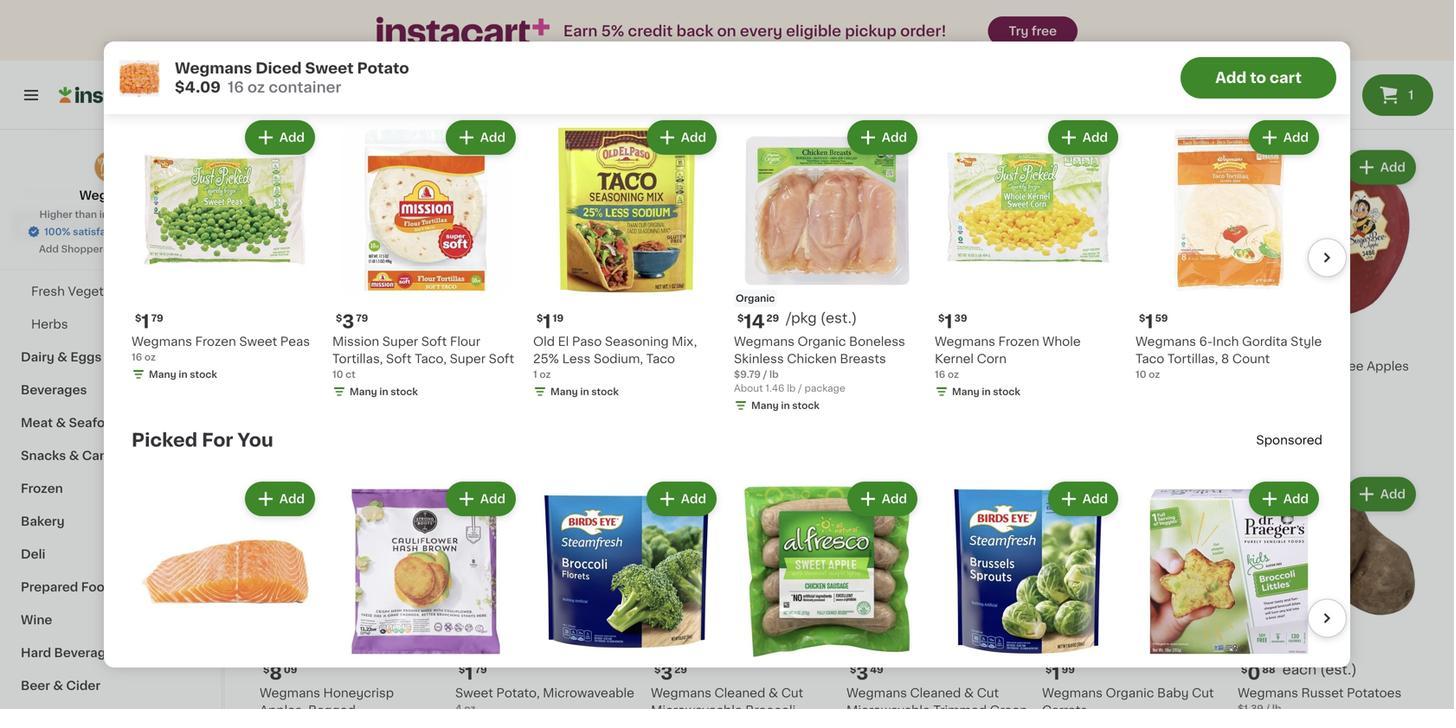 Task type: vqa. For each thing, say whether or not it's contained in the screenshot.
/pkg
yes



Task type: locate. For each thing, give the bounding box(es) containing it.
sugar
[[1302, 361, 1337, 373]]

1 vertical spatial each (est.)
[[1277, 336, 1351, 350]]

about inside wegmans organic boneless skinless chicken breasts $9.79 / lb about 1.46 lb / package
[[734, 384, 763, 393]]

0 horizontal spatial tortillas,
[[332, 353, 383, 365]]

about inside $4.09 / lb about 2.28 lb / package
[[651, 119, 680, 129]]

49 for cleaned
[[870, 666, 883, 675]]

$ up skinless
[[738, 314, 744, 323]]

0 horizontal spatial 79
[[151, 314, 163, 323]]

sponsored badge image
[[260, 119, 312, 129], [455, 119, 508, 129]]

2 apples, from the top
[[260, 705, 305, 710]]

item carousel region containing add
[[107, 472, 1347, 710]]

wegmans inside wegmans organic bagged lemons
[[260, 361, 320, 373]]

prepared foods link
[[10, 571, 210, 604]]

tortillas, inside the mission super soft flour tortillas, soft taco, super soft 10 ct
[[332, 353, 383, 365]]

super
[[382, 336, 418, 348], [450, 353, 486, 365]]

stock down "tropical"
[[993, 387, 1020, 397]]

wegmans
[[175, 61, 252, 76], [260, 71, 320, 84], [1042, 71, 1103, 84], [79, 190, 141, 202], [132, 336, 192, 348], [734, 336, 795, 348], [935, 336, 995, 348], [1136, 336, 1196, 348], [260, 361, 320, 373], [651, 361, 712, 373], [847, 361, 907, 373], [1042, 361, 1103, 373], [1238, 361, 1298, 373], [260, 688, 320, 700], [651, 688, 712, 700], [847, 688, 907, 700], [1042, 688, 1103, 700], [1238, 688, 1298, 700]]

item carousel region
[[107, 110, 1347, 423], [107, 472, 1347, 710]]

29 inside $ 3 29
[[675, 666, 687, 675]]

1 horizontal spatial frozen
[[195, 336, 236, 348]]

$ inside the $ 1 59
[[1139, 314, 1146, 323]]

frozen up bakery on the bottom of the page
[[21, 483, 63, 495]]

frozen inside the wegmans frozen whole kernel corn 16 oz
[[999, 336, 1039, 348]]

0 horizontal spatial 09
[[284, 666, 297, 675]]

wine link
[[10, 604, 210, 637]]

frozen up corn
[[999, 336, 1039, 348]]

wegmans inside wegmans diced sweet potato $4.09 16 oz container
[[175, 61, 252, 76]]

2 horizontal spatial 09
[[879, 338, 892, 348]]

(est.) for $ 14 29
[[820, 312, 857, 325]]

wegmans for wegmans potatoes, russet
[[1042, 71, 1103, 84]]

1 vertical spatial $ 1 79
[[459, 665, 487, 683]]

19 inside $ 1 19
[[553, 314, 564, 323]]

each (est.) inside $1.47 each (estimated) element
[[1277, 336, 1351, 350]]

wegmans for wegmans russet potatoes
[[1238, 688, 1298, 700]]

you
[[237, 432, 273, 450]]

fresh vegetables
[[31, 286, 136, 298]]

wegmans for wegmans fresh cut watermelon chunks, family pack
[[1042, 361, 1103, 373]]

wegmans inside wegmans fresh cut watermelon chunks, family pack
[[1042, 361, 1103, 373]]

0 vertical spatial 8
[[1221, 353, 1229, 365]]

3 for organic roma tomatoes
[[465, 338, 477, 356]]

$ 3 49
[[459, 338, 492, 356], [850, 665, 883, 683]]

1 horizontal spatial tortillas,
[[1168, 353, 1218, 365]]

09 inside $ 16 09
[[879, 338, 892, 348]]

cut
[[947, 361, 969, 373], [1143, 361, 1165, 373], [781, 688, 803, 700], [977, 688, 999, 700], [1192, 688, 1214, 700]]

for
[[202, 432, 233, 450]]

$ up old
[[537, 314, 543, 323]]

apples, down with
[[260, 89, 305, 101]]

$4.09 inside $4.09 / lb about 2.28 lb / package
[[651, 106, 680, 115]]

many in stock down ct in the left of the page
[[350, 387, 418, 397]]

produce link
[[10, 209, 210, 242]]

$ 1 79 up sweet potato, microwaveable
[[459, 665, 487, 683]]

diced inside wegmans diced sweet potato $4.09 16 oz container
[[256, 61, 302, 76]]

None search field
[[248, 71, 757, 119]]

(est.) inside $1.76 each (estimated) element
[[1314, 47, 1351, 61]]

29
[[767, 314, 779, 323], [675, 666, 687, 675]]

each (est.) up sugar
[[1277, 336, 1351, 350]]

$ for mission super soft flour tortillas, soft taco, super soft
[[336, 314, 342, 323]]

79 inside the $ 3 79
[[356, 314, 368, 323]]

each (est.) inside $0.88 each (estimated) element
[[1283, 664, 1357, 677]]

beverages down 'dairy & eggs'
[[21, 384, 87, 396]]

many in stock down wegmans frozen sweet peas 16 oz
[[149, 370, 217, 380]]

product group containing 14
[[734, 117, 921, 416]]

8 up wegmans honeycrisp apples, bagged
[[270, 665, 282, 683]]

container
[[269, 80, 341, 95]]

$ up wegmans cleaned & cut microwaveable broccol
[[654, 666, 661, 675]]

1 vertical spatial microwaveable
[[651, 705, 742, 710]]

wegmans frozen sweet peas 16 oz
[[132, 336, 310, 362]]

wegmans up "microwavable"
[[847, 688, 907, 700]]

0 vertical spatial bagged
[[308, 89, 356, 101]]

wegmans cleaned & cut microwavable trimmed gree
[[847, 688, 1027, 710]]

$ for wegmans honeycrisp apples, bagged
[[263, 666, 270, 675]]

1 taco from the left
[[646, 353, 675, 365]]

sweet left "peas"
[[239, 336, 277, 348]]

product group containing 8
[[260, 474, 441, 710]]

$ 1 76
[[1241, 48, 1269, 67]]

79 for mission
[[356, 314, 368, 323]]

organic inside wegmans organic bagged lemons
[[323, 361, 372, 373]]

apples, inside wegmans honeycrisp apples, bagged
[[260, 705, 305, 710]]

wegmans up beverages link at the left of page
[[132, 336, 192, 348]]

diced
[[256, 61, 302, 76], [715, 361, 751, 373]]

oz down the instacart plus icon
[[468, 106, 480, 115]]

soft left 25%
[[489, 353, 514, 365]]

1 horizontal spatial potato
[[651, 378, 691, 390]]

product group containing 4
[[651, 147, 833, 406]]

1 vertical spatial to
[[136, 245, 146, 254]]

1 horizontal spatial cleaned
[[910, 688, 961, 700]]

29 up wegmans cleaned & cut microwaveable broccol
[[675, 666, 687, 675]]

0 horizontal spatial $ 1 79
[[135, 313, 163, 331]]

wegmans inside button
[[1042, 71, 1103, 84]]

2 vertical spatial each (est.)
[[1283, 664, 1357, 677]]

3 up "microwavable"
[[856, 665, 868, 683]]

microwaveable right 'potato,'
[[543, 688, 634, 700]]

0 vertical spatial item carousel region
[[107, 110, 1347, 423]]

(est.) inside $14.29 per package (estimated) element
[[820, 312, 857, 325]]

$ left the 39 at the top of the page
[[938, 314, 945, 323]]

$ inside $ 3 29
[[654, 666, 661, 675]]

1 horizontal spatial package
[[805, 384, 846, 393]]

0 horizontal spatial 10
[[332, 370, 343, 380]]

about inside the "$2.89 / lb about 2.3 lb / package"
[[847, 119, 876, 129]]

29 for 14
[[767, 314, 779, 323]]

0 vertical spatial diced
[[256, 61, 302, 76]]

0 horizontal spatial $ 3 49
[[459, 338, 492, 356]]

16 inside "product" 'group'
[[856, 338, 877, 356]]

$ inside $ 1 99
[[1046, 666, 1052, 675]]

taco
[[646, 353, 675, 365], [1136, 353, 1165, 365]]

$ inside $ 16 09
[[850, 338, 856, 348]]

$ 3 49 for organic
[[459, 338, 492, 356]]

package right 2.28
[[723, 119, 764, 129]]

$ up "microwavable"
[[850, 666, 856, 675]]

produce
[[21, 220, 74, 232]]

store
[[112, 210, 138, 219]]

wegmans logo image
[[94, 151, 127, 184]]

& inside wegmans cleaned & cut microwaveable broccol
[[769, 688, 778, 700]]

potato,
[[496, 688, 540, 700]]

$ 3 49 up "microwavable"
[[850, 665, 883, 683]]

flour
[[450, 336, 480, 348]]

each
[[1276, 47, 1311, 61], [1298, 102, 1322, 112], [1277, 336, 1311, 350], [1283, 664, 1317, 677]]

09 inside $ 4 09
[[675, 338, 689, 348]]

49 inside $ 11 49
[[1070, 338, 1083, 348]]

oz inside the wegmans frozen whole kernel corn 16 oz
[[948, 370, 959, 380]]

bagged right ct in the left of the page
[[375, 361, 422, 373]]

add button
[[247, 122, 313, 153], [447, 122, 514, 153], [648, 122, 715, 153], [849, 122, 916, 153], [1050, 122, 1117, 153], [1251, 122, 1317, 153], [369, 152, 436, 183], [565, 152, 632, 183], [761, 152, 828, 183], [956, 152, 1023, 183], [1152, 152, 1219, 183], [1348, 152, 1414, 183], [369, 479, 436, 510], [565, 479, 632, 510], [761, 479, 828, 510], [956, 479, 1023, 510], [1152, 479, 1219, 510], [1348, 479, 1414, 510], [247, 484, 313, 515], [447, 484, 514, 515], [648, 484, 715, 515], [849, 484, 916, 515], [1050, 484, 1117, 515], [1251, 484, 1317, 515]]

back
[[676, 24, 714, 39]]

0 horizontal spatial 8
[[270, 665, 282, 683]]

wegmans organic boneless skinless chicken breasts $9.79 / lb about 1.46 lb / package
[[734, 336, 905, 393]]

0 horizontal spatial $4.09
[[175, 80, 221, 95]]

$2.89 / lb about 2.3 lb / package
[[847, 106, 954, 129]]

99
[[1062, 666, 1075, 675]]

2 sponsored badge image from the left
[[455, 119, 508, 129]]

wegmans for wegmans fresh cut tropical fruit bowl
[[847, 361, 907, 373]]

instacart logo image
[[59, 85, 163, 106]]

super down flour
[[450, 353, 486, 365]]

1 vertical spatial $ 3 49
[[850, 665, 883, 683]]

in down the mission super soft flour tortillas, soft taco, super soft 10 ct
[[379, 387, 388, 397]]

09 right 4
[[675, 338, 689, 348]]

2 taco from the left
[[1136, 353, 1165, 365]]

1 vertical spatial bagged
[[375, 361, 422, 373]]

cut inside wegmans cleaned & cut microwavable trimmed gree
[[977, 688, 999, 700]]

/pkg
[[786, 312, 817, 325]]

16 right stores
[[228, 80, 244, 95]]

1 horizontal spatial to
[[1250, 71, 1266, 85]]

49 up the 'organic roma tomatoes'
[[479, 338, 492, 348]]

hard beverages link
[[10, 637, 210, 670]]

/ up 0.4
[[1269, 88, 1273, 98]]

0 vertical spatial 29
[[767, 314, 779, 323]]

wegmans inside $ 6 wegmans sweetango® apples, bagged 3 lb
[[260, 71, 320, 84]]

1 vertical spatial apples,
[[260, 705, 305, 710]]

wegmans down $ 0 88
[[1238, 688, 1298, 700]]

0 horizontal spatial taco
[[646, 353, 675, 365]]

foods
[[81, 582, 120, 594]]

bagged down sweetango®
[[308, 89, 356, 101]]

& for meat
[[56, 417, 66, 429]]

& for snacks
[[69, 450, 79, 462]]

1 item carousel region from the top
[[107, 110, 1347, 423]]

0 vertical spatial to
[[1250, 71, 1266, 85]]

1 inside old el paso seasoning mix, 25% less sodium, taco 1 oz
[[533, 370, 537, 380]]

$ inside $ 4 09
[[654, 338, 661, 348]]

in for oz
[[179, 370, 187, 380]]

1 vertical spatial 19
[[553, 314, 564, 323]]

09 for 16
[[879, 338, 892, 348]]

wegmans for wegmans frozen whole kernel corn 16 oz
[[935, 336, 995, 348]]

09
[[675, 338, 689, 348], [879, 338, 892, 348], [284, 666, 297, 675]]

2.3
[[878, 119, 893, 129]]

each (est.) up ginger
[[1276, 47, 1351, 61]]

1 apples, from the top
[[260, 89, 305, 101]]

many in stock down tomatoes
[[551, 387, 619, 397]]

1 horizontal spatial 19
[[553, 314, 564, 323]]

$ for wegmans frozen whole kernel corn
[[938, 314, 945, 323]]

many for soft
[[350, 387, 377, 397]]

wegmans fresh cut watermelon chunks, family pack
[[1042, 361, 1216, 407]]

09 inside $ 8 09
[[284, 666, 297, 675]]

diced up container
[[256, 61, 302, 76]]

fresh for fresh fruits
[[31, 253, 65, 265]]

bee
[[1340, 361, 1364, 373]]

$ left 59
[[1139, 314, 1146, 323]]

wegmans up higher than in-store prices link
[[79, 190, 141, 202]]

$ left mix,
[[654, 338, 661, 348]]

$2.89 element
[[1042, 46, 1224, 69]]

fresh down 100%
[[31, 253, 65, 265]]

each for wegmans russet potatoes
[[1283, 664, 1317, 677]]

many for 16
[[952, 387, 980, 397]]

lb up 1.46
[[770, 370, 779, 380]]

$ up watermelon
[[1046, 338, 1052, 348]]

49 inside $ 7 49
[[282, 338, 296, 348]]

$ up count in the right of the page
[[1241, 338, 1248, 348]]

0 horizontal spatial sponsored badge image
[[260, 119, 312, 129]]

$ for wegmans diced sweet potato
[[654, 338, 661, 348]]

1 horizontal spatial $4.09
[[651, 106, 680, 115]]

2 vertical spatial bagged
[[308, 705, 356, 710]]

1 horizontal spatial russet
[[1302, 688, 1344, 700]]

lb down with
[[268, 106, 277, 115]]

russet right "potatoes," on the right
[[1167, 71, 1209, 84]]

10 for wegmans
[[1136, 370, 1147, 380]]

potato inside wegmans diced sweet potato $4.09 16 oz container
[[357, 61, 409, 76]]

10
[[332, 370, 343, 380], [1136, 370, 1147, 380]]

0 horizontal spatial potato
[[357, 61, 409, 76]]

49 right 11
[[1070, 338, 1083, 348]]

$ inside $ 1 39
[[938, 314, 945, 323]]

1 horizontal spatial $ 3 49
[[850, 665, 883, 683]]

16 inside wegmans diced sweet potato $4.09 16 oz container
[[228, 80, 244, 95]]

many for oz
[[149, 370, 176, 380]]

100% satisfaction guarantee button
[[27, 222, 194, 239]]

$ inside $ 8 09
[[263, 666, 270, 675]]

sweet inside wegmans diced sweet potato $4.09 16 oz container
[[305, 61, 354, 76]]

2 tortillas, from the left
[[1168, 353, 1218, 365]]

$ 1 79 for wegmans frozen sweet peas
[[135, 313, 163, 331]]

paso
[[572, 336, 602, 348]]

stock for paso
[[591, 387, 619, 397]]

each right the 47
[[1277, 336, 1311, 350]]

wegmans down free
[[1042, 71, 1103, 84]]

$ left '88'
[[1241, 666, 1248, 675]]

many in stock
[[149, 370, 217, 380], [350, 387, 418, 397], [551, 387, 619, 397], [952, 387, 1020, 397], [473, 395, 541, 404], [751, 401, 820, 411]]

each right '88'
[[1283, 664, 1317, 677]]

$ inside $ 7 49
[[263, 338, 270, 348]]

3 up wegmans cleaned & cut microwaveable broccol
[[661, 665, 673, 683]]

0 vertical spatial 19
[[455, 106, 466, 115]]

seasoning
[[605, 336, 669, 348]]

instacart plus icon image
[[376, 17, 550, 46]]

$ for wegmans organic bagged lemons
[[263, 338, 270, 348]]

snacks
[[21, 450, 66, 462]]

sweet potato, microwaveable
[[455, 688, 634, 700]]

taco down mix,
[[646, 353, 675, 365]]

many down tomatoes
[[551, 387, 578, 397]]

sweet
[[305, 61, 354, 76], [239, 336, 277, 348], [754, 361, 792, 373], [455, 688, 493, 700]]

1 horizontal spatial diced
[[715, 361, 751, 373]]

19
[[455, 106, 466, 115], [553, 314, 564, 323]]

product group containing 16
[[847, 147, 1028, 443]]

1 vertical spatial item carousel region
[[107, 472, 1347, 710]]

wegmans inside wegmans organic boneless skinless chicken breasts $9.79 / lb about 1.46 lb / package
[[734, 336, 795, 348]]

to inside button
[[1250, 71, 1266, 85]]

apples
[[1367, 361, 1409, 373]]

microwavable
[[847, 705, 930, 710]]

club
[[111, 245, 134, 254]]

$ inside the $ 3 79
[[336, 314, 342, 323]]

1 vertical spatial diced
[[715, 361, 751, 373]]

$ for wegmans fresh cut tropical fruit bowl
[[850, 338, 856, 348]]

cut for wegmans organic baby cut carrots
[[1192, 688, 1214, 700]]

cut inside wegmans cleaned & cut microwaveable broccol
[[781, 688, 803, 700]]

package down chicken
[[805, 384, 846, 393]]

0 vertical spatial $ 3 49
[[459, 338, 492, 356]]

1 sponsored badge image from the left
[[260, 119, 312, 129]]

item carousel region containing 1
[[107, 110, 1347, 423]]

wegmans fresh cut tropical fruit bowl
[[847, 361, 1020, 390]]

wegmans inside wegmans frozen sweet peas 16 oz
[[132, 336, 192, 348]]

1 horizontal spatial 10
[[1136, 370, 1147, 380]]

stock for soft
[[391, 387, 418, 397]]

fresh inside the wegmans fresh cut tropical fruit bowl
[[910, 361, 944, 373]]

lb
[[1275, 88, 1284, 98], [1287, 102, 1296, 112], [268, 106, 277, 115], [689, 106, 698, 115], [884, 106, 893, 115], [706, 119, 715, 129], [895, 119, 904, 129], [770, 370, 779, 380], [787, 384, 796, 393]]

russet inside "product" 'group'
[[1302, 688, 1344, 700]]

meat
[[21, 417, 53, 429]]

1 horizontal spatial super
[[450, 353, 486, 365]]

each for wegmans sugar bee apples
[[1277, 336, 1311, 350]]

fresh down $ 1 39
[[910, 361, 944, 373]]

lb up 0.4
[[1275, 88, 1284, 98]]

$ 1 47
[[1241, 338, 1270, 356]]

wine
[[21, 615, 52, 627]]

0 vertical spatial apples,
[[260, 89, 305, 101]]

29 for 3
[[675, 666, 687, 675]]

2 item carousel region from the top
[[107, 472, 1347, 710]]

2 10 from the left
[[1136, 370, 1147, 380]]

taco inside old el paso seasoning mix, 25% less sodium, taco 1 oz
[[646, 353, 675, 365]]

add to cart
[[1215, 71, 1302, 85]]

about left 2.28
[[651, 119, 680, 129]]

russet down $0.88 each (estimated) element
[[1302, 688, 1344, 700]]

1 vertical spatial potato
[[651, 378, 691, 390]]

add shoppers club to save
[[39, 245, 171, 254]]

package inside $4.09 / lb about 2.28 lb / package
[[723, 119, 764, 129]]

$ 3 49 for wegmans
[[850, 665, 883, 683]]

10 inside the wegmans 6-inch gordita style taco tortillas, 8 count 10 oz
[[1136, 370, 1147, 380]]

tomatoes
[[545, 361, 605, 373]]

fresh inside fresh ginger $4.39 / lb about 0.4 lb each
[[1238, 71, 1272, 84]]

bagged down the honeycrisp
[[308, 705, 356, 710]]

1 tortillas, from the left
[[332, 353, 383, 365]]

wegmans link
[[79, 151, 141, 204]]

to left save
[[136, 245, 146, 254]]

2.28
[[682, 119, 703, 129]]

0 vertical spatial russet
[[1167, 71, 1209, 84]]

$ for wegmans cleaned & cut microwaveable broccol
[[654, 666, 661, 675]]

cleaned for microwaveable
[[715, 688, 765, 700]]

each inside $0.88 each (estimated) element
[[1283, 664, 1317, 677]]

less
[[562, 353, 591, 365]]

10 inside the mission super soft flour tortillas, soft taco, super soft 10 ct
[[332, 370, 343, 380]]

6
[[270, 48, 282, 67]]

39
[[954, 314, 967, 323]]

1 vertical spatial $4.09
[[651, 106, 680, 115]]

product group
[[260, 0, 441, 133], [455, 0, 637, 133], [132, 117, 319, 385], [332, 117, 519, 403], [533, 117, 720, 403], [734, 117, 921, 416], [935, 117, 1122, 403], [1136, 117, 1323, 382], [260, 147, 441, 406], [455, 147, 637, 410], [651, 147, 833, 406], [847, 147, 1028, 443], [1042, 147, 1224, 460], [1238, 147, 1420, 419], [260, 474, 441, 710], [455, 474, 637, 710], [651, 474, 833, 710], [847, 474, 1028, 710], [1042, 474, 1224, 710], [1238, 474, 1420, 710], [132, 479, 319, 710], [332, 479, 519, 710], [533, 479, 720, 710], [734, 479, 921, 710], [935, 479, 1122, 710], [1136, 479, 1323, 710]]

to up $4.39
[[1250, 71, 1266, 85]]

79 down 'fresh vegetables' link
[[151, 314, 163, 323]]

29 right 14 at the right top of the page
[[767, 314, 779, 323]]

1 vertical spatial russet
[[1302, 688, 1344, 700]]

add
[[1215, 71, 1247, 85], [279, 132, 305, 144], [480, 132, 506, 144], [681, 132, 706, 144], [882, 132, 907, 144], [1083, 132, 1108, 144], [1284, 132, 1309, 144], [402, 161, 428, 174], [598, 161, 623, 174], [794, 161, 819, 174], [989, 161, 1015, 174], [1185, 161, 1210, 174], [1380, 161, 1406, 174], [39, 245, 59, 254], [402, 489, 428, 501], [598, 489, 623, 501], [794, 489, 819, 501], [989, 489, 1015, 501], [1185, 489, 1210, 501], [1380, 489, 1406, 501], [279, 493, 305, 506], [480, 493, 506, 506], [681, 493, 706, 506], [882, 493, 907, 506], [1083, 493, 1108, 506], [1284, 493, 1309, 506]]

0 horizontal spatial super
[[382, 336, 418, 348]]

wegmans inside wegmans organic baby cut carrots
[[1042, 688, 1103, 700]]

sweet inside wegmans diced sweet potato
[[754, 361, 792, 373]]

1 horizontal spatial 79
[[356, 314, 368, 323]]

stock for sweet
[[190, 370, 217, 380]]

3 for mission super soft flour tortillas, soft taco, super soft
[[342, 313, 354, 331]]

each down 11:45am at top right
[[1298, 102, 1322, 112]]

wegmans for wegmans organic baby cut carrots
[[1042, 688, 1103, 700]]

microwaveable down $ 3 29
[[651, 705, 742, 710]]

0 vertical spatial super
[[382, 336, 418, 348]]

1 horizontal spatial 09
[[675, 338, 689, 348]]

$ for wegmans organic baby cut carrots
[[1046, 666, 1052, 675]]

wegmans inside the wegmans 6-inch gordita style taco tortillas, 8 count 10 oz
[[1136, 336, 1196, 348]]

sweet for wegmans frozen sweet peas 16 oz
[[239, 336, 277, 348]]

0 horizontal spatial diced
[[256, 61, 302, 76]]

sweet for wegmans diced sweet potato
[[754, 361, 792, 373]]

ready by 11:45am
[[1221, 89, 1342, 101]]

product group containing 11
[[1042, 147, 1224, 460]]

wegmans inside wegmans diced sweet potato
[[651, 361, 712, 373]]

$ left "peas"
[[263, 338, 270, 348]]

0 horizontal spatial 19
[[455, 106, 466, 115]]

package right 2.3
[[913, 119, 954, 129]]

1 horizontal spatial 29
[[767, 314, 779, 323]]

1 horizontal spatial microwaveable
[[651, 705, 742, 710]]

free
[[1032, 25, 1057, 37]]

about down $9.79
[[734, 384, 763, 393]]

14
[[744, 313, 765, 331]]

0 vertical spatial $4.09
[[175, 80, 221, 95]]

1 horizontal spatial sponsored badge image
[[455, 119, 508, 129]]

79 up sweet potato, microwaveable
[[475, 666, 487, 675]]

each (est.) inside $1.76 each (estimated) element
[[1276, 47, 1351, 61]]

inch
[[1213, 336, 1239, 348]]

diced for wegmans diced sweet potato $4.09 16 oz container
[[256, 61, 302, 76]]

bagged inside $ 6 wegmans sweetango® apples, bagged 3 lb
[[308, 89, 356, 101]]

1 horizontal spatial taco
[[1136, 353, 1165, 365]]

apples, inside $ 6 wegmans sweetango® apples, bagged 3 lb
[[260, 89, 305, 101]]

09 for 4
[[675, 338, 689, 348]]

fresh up $4.39
[[1238, 71, 1272, 84]]

wegmans honeycrisp apples, bagged
[[260, 688, 394, 710]]

$ 3 79
[[336, 313, 368, 331]]

$9.79
[[734, 370, 761, 380]]

snacks & candy
[[21, 450, 123, 462]]

cut inside wegmans organic baby cut carrots
[[1192, 688, 1214, 700]]

1 vertical spatial super
[[450, 353, 486, 365]]

1 horizontal spatial 8
[[1221, 353, 1229, 365]]

0 vertical spatial beverages
[[21, 384, 87, 396]]

59
[[1155, 314, 1168, 323]]

& inside 'link'
[[56, 417, 66, 429]]

lb inside $ 6 wegmans sweetango® apples, bagged 3 lb
[[268, 106, 277, 115]]

sponsored badge image down container
[[260, 119, 312, 129]]

wegmans up lemons on the bottom left of page
[[260, 361, 320, 373]]

package inside the "$2.89 / lb about 2.3 lb / package"
[[913, 119, 954, 129]]

0 vertical spatial potato
[[357, 61, 409, 76]]

6-
[[1199, 336, 1213, 348]]

soft
[[421, 336, 447, 348], [386, 353, 412, 365], [489, 353, 514, 365]]

oz down the kernel
[[948, 370, 959, 380]]

cut for wegmans cleaned & cut microwaveable broccol
[[781, 688, 803, 700]]

2 horizontal spatial soft
[[489, 353, 514, 365]]

49 right 7 on the left
[[282, 338, 296, 348]]

wegmans inside wegmans cleaned & cut microwavable trimmed gree
[[847, 688, 907, 700]]

package for about 2.3 lb / package
[[913, 119, 954, 129]]

79
[[151, 314, 163, 323], [356, 314, 368, 323], [475, 666, 487, 675]]

1 horizontal spatial $ 1 79
[[459, 665, 487, 683]]

wegmans down $ 8 09
[[260, 688, 320, 700]]

cleaned for microwavable
[[910, 688, 961, 700]]

wegmans up skinless
[[734, 336, 795, 348]]

about down $2.89
[[847, 119, 876, 129]]

wegmans inside wegmans honeycrisp apples, bagged
[[260, 688, 320, 700]]

$0.88 each (estimated) element
[[1238, 663, 1420, 685]]

1 10 from the left
[[332, 370, 343, 380]]

diced down 14 at the right top of the page
[[715, 361, 751, 373]]

1 cleaned from the left
[[715, 688, 765, 700]]

2 horizontal spatial package
[[913, 119, 954, 129]]

0 vertical spatial each (est.)
[[1276, 47, 1351, 61]]

wegmans down $ 3 29
[[651, 688, 712, 700]]

2 horizontal spatial frozen
[[999, 336, 1039, 348]]

$ 0 88
[[1241, 665, 1276, 683]]

sweet up 1.46
[[754, 361, 792, 373]]

$ for sweet potato, microwaveable
[[459, 666, 465, 675]]

stock down wegmans frozen sweet peas 16 oz
[[190, 370, 217, 380]]

dairy & eggs
[[21, 351, 102, 364]]

0 horizontal spatial russet
[[1167, 71, 1209, 84]]

tortillas, down 6-
[[1168, 353, 1218, 365]]

10 left ct in the left of the page
[[332, 370, 343, 380]]

0 horizontal spatial microwaveable
[[543, 688, 634, 700]]

product group containing 6
[[260, 0, 441, 133]]

$ 1 79
[[135, 313, 163, 331], [459, 665, 487, 683]]

frozen inside wegmans frozen sweet peas 16 oz
[[195, 336, 236, 348]]

sweet inside wegmans frozen sweet peas 16 oz
[[239, 336, 277, 348]]

2 cleaned from the left
[[910, 688, 961, 700]]

wegmans diced sweet potato
[[651, 361, 792, 390]]

potato
[[357, 61, 409, 76], [651, 378, 691, 390]]

cleaned inside wegmans cleaned & cut microwavable trimmed gree
[[910, 688, 961, 700]]

49 up "microwavable"
[[870, 666, 883, 675]]

about inside fresh ginger $4.39 / lb about 0.4 lb each
[[1238, 102, 1267, 112]]

$ up with
[[263, 49, 270, 59]]

product group containing 7
[[260, 147, 441, 406]]

29 inside $ 14 29
[[767, 314, 779, 323]]

$ up the 'organic roma tomatoes'
[[459, 338, 465, 348]]

0 horizontal spatial package
[[723, 119, 764, 129]]

$ inside $ 11 49
[[1046, 338, 1052, 348]]

wegmans down $ 1 47
[[1238, 361, 1298, 373]]

wegmans inside the wegmans frozen whole kernel corn 16 oz
[[935, 336, 995, 348]]

cut inside the wegmans fresh cut tropical fruit bowl
[[947, 361, 969, 373]]

stock down the sodium,
[[591, 387, 619, 397]]

0 horizontal spatial 29
[[675, 666, 687, 675]]

in for 16
[[982, 387, 991, 397]]

(est.) up wegmans russet potatoes
[[1320, 664, 1357, 677]]

1 vertical spatial 29
[[675, 666, 687, 675]]

7
[[270, 338, 280, 356]]

0 horizontal spatial cleaned
[[715, 688, 765, 700]]

with
[[266, 70, 311, 88]]

0 vertical spatial $ 1 79
[[135, 313, 163, 331]]

$ down 'fresh vegetables' link
[[135, 314, 141, 323]]

bagged inside wegmans honeycrisp apples, bagged
[[308, 705, 356, 710]]

1 vertical spatial 8
[[270, 665, 282, 683]]

chunks,
[[1119, 378, 1168, 390]]

(est.) inside $0.88 each (estimated) element
[[1320, 664, 1357, 677]]

wegmans for wegmans 6-inch gordita style taco tortillas, 8 count 10 oz
[[1136, 336, 1196, 348]]

10 for mission
[[332, 370, 343, 380]]

49 for fresh
[[1070, 338, 1083, 348]]

(est.) up ginger
[[1314, 47, 1351, 61]]

organic down mission
[[323, 361, 372, 373]]

each inside $1.76 each (estimated) element
[[1276, 47, 1311, 61]]



Task type: describe. For each thing, give the bounding box(es) containing it.
package inside wegmans organic boneless skinless chicken breasts $9.79 / lb about 1.46 lb / package
[[805, 384, 846, 393]]

& for dairy
[[57, 351, 68, 364]]

baby
[[1157, 688, 1189, 700]]

earn
[[563, 24, 598, 39]]

frozen for sweet
[[195, 336, 236, 348]]

package for about 2.28 lb / package
[[723, 119, 764, 129]]

prices
[[140, 210, 171, 219]]

sweet left 'potato,'
[[455, 688, 493, 700]]

roma
[[507, 361, 542, 373]]

lists link
[[10, 114, 210, 149]]

16 inside wegmans frozen sweet peas 16 oz
[[132, 353, 142, 362]]

potato for wegmans diced sweet potato
[[651, 378, 691, 390]]

1 inside button
[[1409, 89, 1414, 101]]

0 horizontal spatial soft
[[386, 353, 412, 365]]

$ 3 29
[[654, 665, 687, 683]]

19 inside 19 oz button
[[455, 106, 466, 115]]

49 for roma
[[479, 338, 492, 348]]

picked for you
[[132, 432, 273, 450]]

peas
[[280, 336, 310, 348]]

candy
[[82, 450, 123, 462]]

100%
[[44, 227, 71, 237]]

0 horizontal spatial frozen
[[21, 483, 63, 495]]

8 inside "product" 'group'
[[270, 665, 282, 683]]

wegmans for wegmans organic boneless skinless chicken breasts $9.79 / lb about 1.46 lb / package
[[734, 336, 795, 348]]

& for beer
[[53, 680, 63, 693]]

$ 1 79 for sweet potato, microwaveable
[[459, 665, 487, 683]]

wegmans cleaned & cut microwaveable broccol
[[651, 688, 803, 710]]

each inside fresh ginger $4.39 / lb about 0.4 lb each
[[1298, 102, 1322, 112]]

oz inside wegmans diced sweet potato $4.09 16 oz container
[[247, 80, 265, 95]]

$ inside $ 14 29
[[738, 314, 744, 323]]

fresh vegetables link
[[10, 275, 210, 308]]

0.4
[[1269, 102, 1285, 112]]

/ inside fresh ginger $4.39 / lb about 0.4 lb each
[[1269, 88, 1273, 98]]

picked
[[132, 432, 198, 450]]

shoppers
[[61, 245, 108, 254]]

0 horizontal spatial to
[[136, 245, 146, 254]]

$ inside $ 1 76
[[1241, 49, 1248, 59]]

organic down flour
[[455, 361, 504, 373]]

47
[[1257, 338, 1270, 348]]

stock down 'roma'
[[514, 395, 541, 404]]

oz inside old el paso seasoning mix, 25% less sodium, taco 1 oz
[[540, 370, 551, 380]]

lb right 0.4
[[1287, 102, 1296, 112]]

diced for wegmans diced sweet potato
[[715, 361, 751, 373]]

$ for wegmans cleaned & cut microwavable trimmed gree
[[850, 666, 856, 675]]

fresh for fresh ginger $4.39 / lb about 0.4 lb each
[[1238, 71, 1272, 84]]

$ 1 19
[[537, 313, 564, 331]]

/ right 1.46
[[798, 384, 802, 393]]

5%
[[601, 24, 624, 39]]

russet inside button
[[1167, 71, 1209, 84]]

sweetango®
[[323, 71, 401, 84]]

lb right 1.46
[[787, 384, 796, 393]]

product group containing 0
[[1238, 474, 1420, 710]]

organic roma tomatoes
[[455, 361, 605, 373]]

$ inside $ 1 47
[[1241, 338, 1248, 348]]

76
[[1257, 49, 1269, 59]]

wegmans for wegmans
[[79, 190, 141, 202]]

spo
[[1256, 435, 1280, 447]]

$ for wegmans fresh cut watermelon chunks, family pack
[[1046, 338, 1052, 348]]

each for fresh ginger
[[1276, 47, 1311, 61]]

/ right 2.3
[[907, 119, 911, 129]]

$ 7 49
[[263, 338, 296, 356]]

$1.76 each (estimated) element
[[1238, 46, 1420, 69]]

fresh fruits link
[[10, 242, 210, 275]]

carrots
[[1042, 705, 1087, 710]]

09 for 8
[[284, 666, 297, 675]]

lb right 2.3
[[895, 119, 904, 129]]

meat & seafood
[[21, 417, 121, 429]]

product group containing 19 oz
[[455, 0, 637, 133]]

higher than in-store prices
[[39, 210, 171, 219]]

/ up 2.28
[[682, 106, 686, 115]]

oz inside wegmans frozen sweet peas 16 oz
[[144, 353, 156, 362]]

credit
[[628, 24, 673, 39]]

$ 14 29
[[738, 313, 779, 331]]

fresh inside wegmans fresh cut watermelon chunks, family pack
[[1106, 361, 1140, 373]]

79 for wegmans
[[151, 314, 163, 323]]

stock inside "product" 'group'
[[792, 401, 820, 411]]

skinless
[[734, 353, 784, 365]]

/ up 2.3
[[877, 106, 881, 115]]

$ for organic roma tomatoes
[[459, 338, 465, 348]]

add inside button
[[1215, 71, 1247, 85]]

corn
[[977, 353, 1007, 365]]

$ inside $ 0 88
[[1241, 666, 1248, 675]]

style
[[1291, 336, 1322, 348]]

many in stock for 25%
[[551, 387, 619, 397]]

wegmans for wegmans honeycrisp apples, bagged
[[260, 688, 320, 700]]

19 oz
[[455, 106, 480, 115]]

organic inside wegmans organic boneless skinless chicken breasts $9.79 / lb about 1.46 lb / package
[[798, 336, 846, 348]]

$ for wegmans 6-inch gordita style taco tortillas, 8 count
[[1139, 314, 1146, 323]]

organic up 14 at the right top of the page
[[736, 294, 775, 303]]

prepared foods
[[21, 582, 120, 594]]

1 vertical spatial beverages
[[54, 647, 120, 660]]

3 for wegmans cleaned & cut microwaveable broccol
[[661, 665, 673, 683]]

snacks & candy link
[[10, 440, 210, 473]]

sweet for wegmans diced sweet potato $4.09 16 oz container
[[305, 61, 354, 76]]

many for 25%
[[551, 387, 578, 397]]

nsored
[[1280, 435, 1323, 447]]

$ 6 wegmans sweetango® apples, bagged 3 lb
[[260, 48, 401, 115]]

each (est.) for fresh ginger
[[1276, 47, 1351, 61]]

(est.) for $ 1 76
[[1314, 47, 1351, 61]]

0 vertical spatial microwaveable
[[543, 688, 634, 700]]

by
[[1268, 89, 1285, 101]]

frozen link
[[10, 473, 210, 506]]

potato for wegmans diced sweet potato $4.09 16 oz container
[[357, 61, 409, 76]]

wegmans sugar bee apples
[[1238, 361, 1409, 373]]

organic up 99 on the right bottom of page
[[1044, 646, 1083, 655]]

all stores link
[[59, 71, 229, 119]]

chicken
[[787, 353, 837, 365]]

3 for wegmans cleaned & cut microwavable trimmed gree
[[856, 665, 868, 683]]

sponsored badge image for "product" 'group' containing 19 oz
[[455, 119, 508, 129]]

ct
[[346, 370, 356, 380]]

deli link
[[10, 538, 210, 571]]

$ 16 09
[[850, 338, 892, 356]]

mix,
[[672, 336, 697, 348]]

in down 1.46
[[781, 401, 790, 411]]

lemons
[[260, 378, 308, 390]]

fresh for fresh vegetables
[[31, 286, 65, 298]]

8 inside the wegmans 6-inch gordita style taco tortillas, 8 count 10 oz
[[1221, 353, 1229, 365]]

lb up 2.28
[[689, 106, 698, 115]]

in for 25%
[[580, 387, 589, 397]]

meat & seafood link
[[10, 407, 210, 440]]

bought
[[192, 70, 262, 88]]

$4.09 inside wegmans diced sweet potato $4.09 16 oz container
[[175, 80, 221, 95]]

potatoes
[[1347, 688, 1402, 700]]

kernel
[[935, 353, 974, 365]]

88
[[1262, 666, 1276, 675]]

in for soft
[[379, 387, 388, 397]]

/ down skinless
[[763, 370, 767, 380]]

cut inside wegmans fresh cut watermelon chunks, family pack
[[1143, 361, 1165, 373]]

(est.) for $ 0 88
[[1320, 664, 1357, 677]]

25%
[[533, 353, 559, 365]]

tortillas, inside the wegmans 6-inch gordita style taco tortillas, 8 count 10 oz
[[1168, 353, 1218, 365]]

oz inside the wegmans 6-inch gordita style taco tortillas, 8 count 10 oz
[[1149, 370, 1160, 380]]

sponsored badge image for "product" 'group' containing 6
[[260, 119, 312, 129]]

wegmans for wegmans cleaned & cut microwavable trimmed gree
[[847, 688, 907, 700]]

dairy
[[21, 351, 54, 364]]

many in stock for soft
[[350, 387, 418, 397]]

prepared
[[21, 582, 78, 594]]

wegmans for wegmans diced sweet potato $4.09 16 oz container
[[175, 61, 252, 76]]

wegmans for wegmans diced sweet potato
[[651, 361, 712, 373]]

whole
[[1043, 336, 1081, 348]]

old
[[533, 336, 555, 348]]

wegmans for wegmans sugar bee apples
[[1238, 361, 1298, 373]]

$4.09 / lb about 2.28 lb / package
[[651, 106, 764, 129]]

many in stock for oz
[[149, 370, 217, 380]]

taco,
[[415, 353, 447, 365]]

taco inside the wegmans 6-inch gordita style taco tortillas, 8 count 10 oz
[[1136, 353, 1165, 365]]

dairy & eggs link
[[10, 341, 210, 374]]

many in stock down 'roma'
[[473, 395, 541, 404]]

mission
[[332, 336, 379, 348]]

wegmans frozen whole kernel corn 16 oz
[[935, 336, 1081, 380]]

higher than in-store prices link
[[39, 208, 181, 222]]

16 inside the wegmans frozen whole kernel corn 16 oz
[[935, 370, 945, 380]]

pickup
[[845, 24, 897, 39]]

$1.47 each (estimated) element
[[1238, 335, 1420, 358]]

$ for wegmans frozen sweet peas
[[135, 314, 141, 323]]

wegmans potatoes, russet
[[1042, 71, 1209, 84]]

wegmans russet potatoes
[[1238, 688, 1402, 700]]

bagged inside wegmans organic bagged lemons
[[375, 361, 422, 373]]

$ 1 59
[[1139, 313, 1168, 331]]

many down 1.46
[[751, 401, 779, 411]]

/ right 2.28
[[717, 119, 721, 129]]

spo nsored
[[1256, 435, 1323, 447]]

$ for old el paso seasoning mix, 25% less sodium, taco
[[537, 314, 543, 323]]

$ 1 39
[[938, 313, 967, 331]]

gordita
[[1242, 336, 1288, 348]]

higher
[[39, 210, 72, 219]]

1 horizontal spatial soft
[[421, 336, 447, 348]]

many down the 'organic roma tomatoes'
[[473, 395, 500, 404]]

el
[[558, 336, 569, 348]]

wegmans for wegmans frozen sweet peas 16 oz
[[132, 336, 192, 348]]

lb up 2.3
[[884, 106, 893, 115]]

$4.39
[[1238, 88, 1267, 98]]

3 inside $ 6 wegmans sweetango® apples, bagged 3 lb
[[260, 106, 266, 115]]

& inside wegmans cleaned & cut microwavable trimmed gree
[[964, 688, 974, 700]]

organic inside wegmans organic baby cut carrots
[[1106, 688, 1154, 700]]

$ inside $ 6 wegmans sweetango® apples, bagged 3 lb
[[263, 49, 270, 59]]

frozen for whole
[[999, 336, 1039, 348]]

$14.29 per package (estimated) element
[[734, 311, 921, 333]]

seafood
[[69, 417, 121, 429]]

watermelon
[[1042, 378, 1116, 390]]

2 horizontal spatial 79
[[475, 666, 487, 675]]

in down 'roma'
[[502, 395, 511, 404]]

wegmans for wegmans organic bagged lemons
[[260, 361, 320, 373]]

wegmans for wegmans cleaned & cut microwaveable broccol
[[651, 688, 712, 700]]

$ 8 09
[[263, 665, 297, 683]]

each (est.) for wegmans sugar bee apples
[[1277, 336, 1351, 350]]

family
[[1171, 378, 1216, 390]]

all
[[182, 91, 194, 101]]

many in stock for 16
[[952, 387, 1020, 397]]

stock for whole
[[993, 387, 1020, 397]]

(est.) for $ 1 47
[[1314, 336, 1351, 350]]

each (est.) for wegmans russet potatoes
[[1283, 664, 1357, 677]]

49 for organic
[[282, 338, 296, 348]]

microwaveable inside wegmans cleaned & cut microwaveable broccol
[[651, 705, 742, 710]]

cut for wegmans cleaned & cut microwavable trimmed gree
[[977, 688, 999, 700]]

1.46
[[766, 384, 785, 393]]

fruit
[[847, 378, 874, 390]]

oz inside button
[[468, 106, 480, 115]]

lb right 2.28
[[706, 119, 715, 129]]

many in stock down 1.46
[[751, 401, 820, 411]]

wegmans organic bagged lemons
[[260, 361, 422, 390]]



